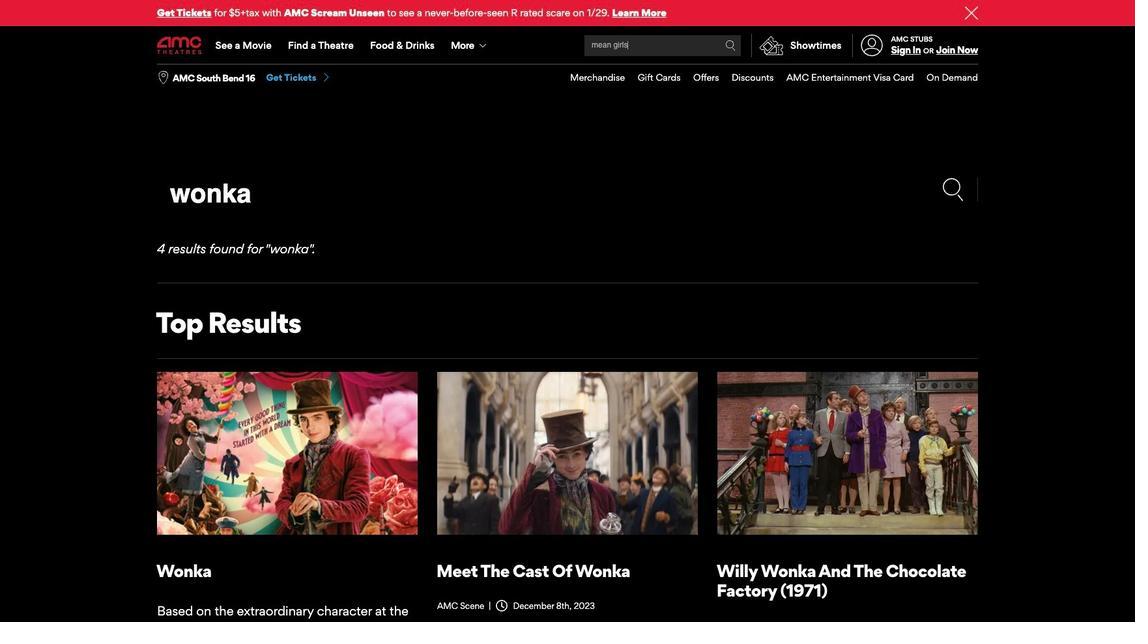Task type: vqa. For each thing, say whether or not it's contained in the screenshot.
the search the AMC website text field
yes



Task type: locate. For each thing, give the bounding box(es) containing it.
submit search icon image
[[726, 40, 736, 51], [942, 178, 965, 201]]

amc logo image
[[157, 37, 203, 55], [157, 37, 203, 55]]

1 horizontal spatial submit search icon image
[[942, 178, 965, 201]]

1 vertical spatial submit search icon image
[[942, 178, 965, 201]]

submit search icon image for search the amc website text field
[[942, 178, 965, 201]]

showtimes image
[[752, 34, 791, 57]]

cookie consent banner dialog
[[0, 588, 1136, 623]]

willy wonka and the chocolate factory (1971) image
[[718, 372, 979, 535]]

0 horizontal spatial submit search icon image
[[726, 40, 736, 51]]

sign in or join amc stubs element
[[852, 27, 979, 64]]

search the AMC website text field
[[590, 41, 726, 51]]

meet the cast of wonka image
[[437, 372, 698, 535]]

menu
[[157, 27, 979, 64], [558, 65, 979, 91]]

submit search icon image for search the amc website text box at right
[[726, 40, 736, 51]]

submit search icon image inside menu
[[726, 40, 736, 51]]

menu item
[[558, 65, 625, 91], [625, 65, 681, 91], [681, 65, 720, 91], [720, 65, 774, 91], [774, 65, 914, 91], [914, 65, 979, 91]]

search the AMC website text field
[[157, 178, 942, 210]]

0 vertical spatial submit search icon image
[[726, 40, 736, 51]]

4 menu item from the left
[[720, 65, 774, 91]]

wonka image
[[157, 372, 418, 535]]



Task type: describe. For each thing, give the bounding box(es) containing it.
6 menu item from the left
[[914, 65, 979, 91]]

0 vertical spatial menu
[[157, 27, 979, 64]]

3 menu item from the left
[[681, 65, 720, 91]]

1 vertical spatial menu
[[558, 65, 979, 91]]

1 menu item from the left
[[558, 65, 625, 91]]

5 menu item from the left
[[774, 65, 914, 91]]

2 menu item from the left
[[625, 65, 681, 91]]

user profile image
[[854, 35, 891, 56]]



